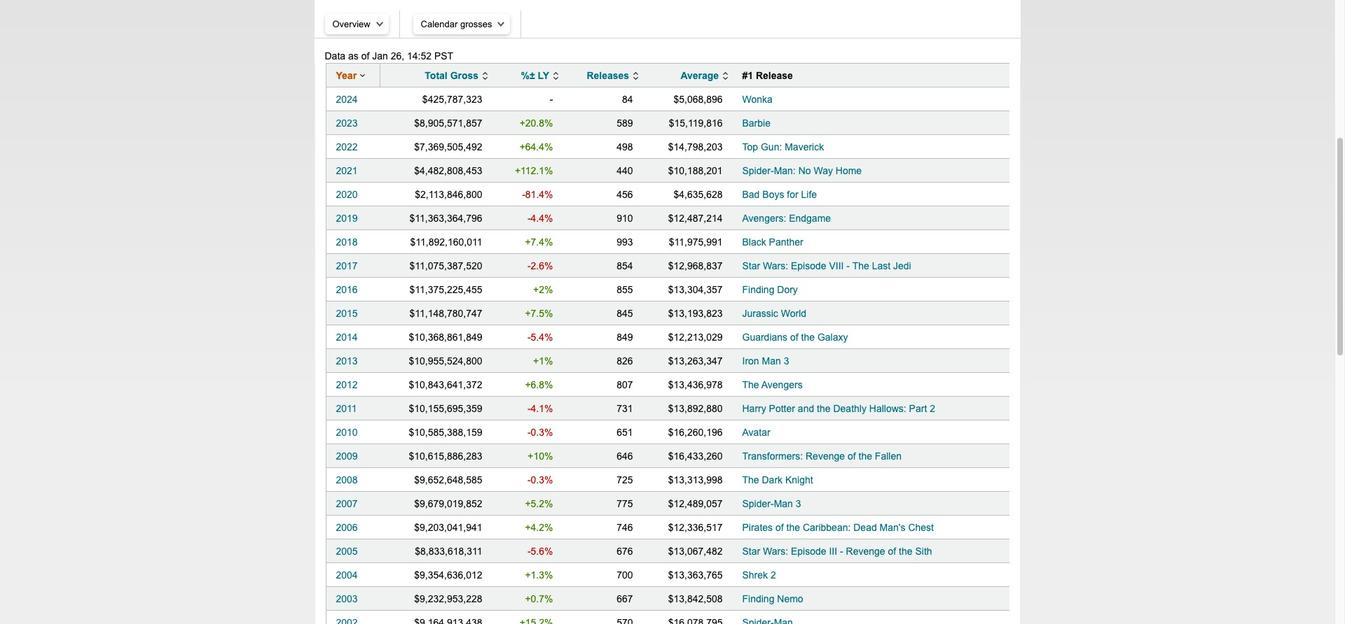 Task type: vqa. For each thing, say whether or not it's contained in the screenshot.


Task type: describe. For each thing, give the bounding box(es) containing it.
$12,487,214
[[668, 213, 723, 224]]

pirates of the caribbean: dead man's chest link
[[742, 523, 934, 534]]

$4,635,628
[[674, 189, 723, 200]]

$11,375,225,455
[[409, 284, 482, 296]]

2017
[[336, 261, 358, 272]]

2007
[[336, 499, 358, 510]]

2012
[[336, 380, 358, 391]]

84
[[622, 94, 633, 105]]

$16,433,260
[[668, 451, 723, 462]]

harry
[[742, 404, 766, 415]]

700
[[617, 570, 633, 582]]

guardians of the galaxy link
[[742, 332, 848, 343]]

2022 link
[[336, 142, 358, 153]]

transformers: revenge of the fallen link
[[742, 451, 902, 462]]

part
[[909, 404, 927, 415]]

855
[[617, 284, 633, 296]]

the left fallen
[[859, 451, 872, 462]]

iii
[[829, 547, 837, 558]]

calendar grosses
[[421, 19, 492, 29]]

star for star wars: episode viii - the last jedi
[[742, 261, 760, 272]]

+7.4%
[[525, 237, 553, 248]]

avatar link
[[742, 427, 771, 439]]

no
[[798, 165, 811, 177]]

nemo
[[777, 594, 803, 605]]

the down spider-man 3 at the right of the page
[[786, 523, 800, 534]]

the for the avengers
[[742, 380, 759, 391]]

667
[[617, 594, 633, 605]]

avengers: endgame link
[[742, 213, 831, 224]]

sith
[[915, 547, 932, 558]]

646
[[617, 451, 633, 462]]

$10,368,861,849
[[409, 332, 482, 343]]

black
[[742, 237, 766, 248]]

dory
[[777, 284, 798, 296]]

- for 651
[[528, 427, 531, 439]]

5.6%
[[531, 547, 553, 558]]

2016
[[336, 284, 358, 296]]

$12,489,057
[[668, 499, 723, 510]]

$9,354,636,012
[[414, 570, 482, 582]]

ly
[[538, 70, 549, 81]]

$8,905,571,857
[[414, 118, 482, 129]]

$10,615,886,283
[[409, 451, 482, 462]]

$5,068,896
[[674, 94, 723, 105]]

the right and
[[817, 404, 831, 415]]

589
[[617, 118, 633, 129]]

barbie
[[742, 118, 771, 129]]

$7,369,505,492
[[414, 142, 482, 153]]

2018 link
[[336, 237, 358, 248]]

- for 676
[[528, 547, 531, 558]]

$13,313,998
[[668, 475, 723, 486]]

- for 731
[[528, 404, 531, 415]]

potter
[[769, 404, 795, 415]]

finding for finding dory
[[742, 284, 775, 296]]

endgame
[[789, 213, 831, 224]]

0 vertical spatial the
[[852, 261, 869, 272]]

of down man's
[[888, 547, 896, 558]]

pst
[[434, 50, 453, 62]]

-2.6%
[[528, 261, 553, 272]]

498
[[617, 142, 633, 153]]

$8,833,618,311
[[415, 547, 482, 558]]

life
[[801, 189, 817, 200]]

2021 link
[[336, 165, 358, 177]]

-4.4%
[[528, 213, 553, 224]]

spider- for man:
[[742, 165, 774, 177]]

finding dory link
[[742, 284, 798, 296]]

$10,188,201
[[668, 165, 723, 177]]

$9,652,648,585
[[414, 475, 482, 486]]

$10,585,388,159
[[409, 427, 482, 439]]

man:
[[774, 165, 796, 177]]

for
[[787, 189, 798, 200]]

episode for viii
[[791, 261, 826, 272]]

$12,336,517
[[668, 523, 723, 534]]

0.3% for $9,652,648,585
[[531, 475, 553, 486]]

total
[[425, 70, 448, 81]]

0 vertical spatial 2
[[930, 404, 935, 415]]

pirates of the caribbean: dead man's chest
[[742, 523, 934, 534]]

2007 link
[[336, 499, 358, 510]]

2006
[[336, 523, 358, 534]]

iron man 3
[[742, 356, 789, 367]]

black panther
[[742, 237, 803, 248]]

the avengers
[[742, 380, 803, 391]]

dropdown image for calendar grosses
[[498, 21, 505, 27]]

2023 link
[[336, 118, 358, 129]]

2016 link
[[336, 284, 358, 296]]

3 for iron man 3
[[784, 356, 789, 367]]

2006 link
[[336, 523, 358, 534]]

2004
[[336, 570, 358, 582]]

$9,679,019,852
[[414, 499, 482, 510]]

2011
[[336, 404, 357, 415]]

2003 link
[[336, 594, 358, 605]]

2009
[[336, 451, 358, 462]]

finding for finding nemo
[[742, 594, 775, 605]]

spider-man: no way home link
[[742, 165, 862, 177]]

$11,075,387,520
[[409, 261, 482, 272]]

avatar
[[742, 427, 771, 439]]

2024
[[336, 94, 358, 105]]

avengers
[[761, 380, 803, 391]]

of down world
[[790, 332, 799, 343]]

man for iron
[[762, 356, 781, 367]]

4.1%
[[531, 404, 553, 415]]



Task type: locate. For each thing, give the bounding box(es) containing it.
$13,436,978
[[668, 380, 723, 391]]

- for 910
[[528, 213, 531, 224]]

jurassic world
[[742, 308, 806, 319]]

746
[[617, 523, 633, 534]]

the left the 'sith'
[[899, 547, 913, 558]]

- up +1.3%
[[528, 547, 531, 558]]

the left galaxy
[[801, 332, 815, 343]]

revenge down dead
[[846, 547, 885, 558]]

1 horizontal spatial 3
[[796, 499, 801, 510]]

1 vertical spatial spider-
[[742, 499, 774, 510]]

releases
[[587, 70, 629, 81]]

1 vertical spatial star
[[742, 547, 760, 558]]

#1
[[742, 70, 753, 81]]

1 -0.3% from the top
[[528, 427, 553, 439]]

651
[[617, 427, 633, 439]]

the left last
[[852, 261, 869, 272]]

$14,798,203
[[668, 142, 723, 153]]

%± ly
[[521, 70, 549, 81]]

0 vertical spatial -0.3%
[[528, 427, 553, 439]]

$13,892,880
[[668, 404, 723, 415]]

the down iron
[[742, 380, 759, 391]]

caribbean:
[[803, 523, 851, 534]]

1 finding from the top
[[742, 284, 775, 296]]

2022
[[336, 142, 358, 153]]

3 for spider-man 3
[[796, 499, 801, 510]]

man's
[[880, 523, 906, 534]]

1 0.3% from the top
[[531, 427, 553, 439]]

episode left viii
[[791, 261, 826, 272]]

$15,119,816
[[669, 118, 723, 129]]

1 vertical spatial 2
[[771, 570, 776, 582]]

3 up avengers
[[784, 356, 789, 367]]

- up +5.2%
[[528, 475, 531, 486]]

+1%
[[533, 356, 553, 367]]

spider-man 3 link
[[742, 499, 801, 510]]

guardians of the galaxy
[[742, 332, 848, 343]]

data
[[325, 50, 345, 62]]

2 spider- from the top
[[742, 499, 774, 510]]

2019
[[336, 213, 358, 224]]

-4.1%
[[528, 404, 553, 415]]

finding down shrek 2
[[742, 594, 775, 605]]

+64.4%
[[520, 142, 553, 153]]

bad
[[742, 189, 760, 200]]

676
[[617, 547, 633, 558]]

0.3% down 4.1%
[[531, 427, 553, 439]]

wars: for star wars: episode iii - revenge of the sith
[[763, 547, 788, 558]]

14:52
[[407, 50, 432, 62]]

-
[[550, 94, 553, 105], [522, 189, 525, 200], [528, 213, 531, 224], [528, 261, 531, 272], [847, 261, 850, 272], [528, 332, 531, 343], [528, 404, 531, 415], [528, 427, 531, 439], [528, 475, 531, 486], [528, 547, 531, 558], [840, 547, 843, 558]]

wonka link
[[742, 94, 773, 105]]

775
[[617, 499, 633, 510]]

- right viii
[[847, 261, 850, 272]]

of right as
[[361, 50, 369, 62]]

-0.3% down +10%
[[528, 475, 553, 486]]

finding nemo
[[742, 594, 803, 605]]

1 horizontal spatial 2
[[930, 404, 935, 415]]

2014
[[336, 332, 358, 343]]

1 vertical spatial 3
[[796, 499, 801, 510]]

2018
[[336, 237, 358, 248]]

1 vertical spatial wars:
[[763, 547, 788, 558]]

$13,067,482
[[668, 547, 723, 558]]

2005
[[336, 547, 358, 558]]

2003
[[336, 594, 358, 605]]

3 down knight
[[796, 499, 801, 510]]

top gun: maverick
[[742, 142, 824, 153]]

+7.5%
[[525, 308, 553, 319]]

of left fallen
[[848, 451, 856, 462]]

- for 725
[[528, 475, 531, 486]]

2 finding from the top
[[742, 594, 775, 605]]

- for 849
[[528, 332, 531, 343]]

0 vertical spatial finding
[[742, 284, 775, 296]]

- down +7.4%
[[528, 261, 531, 272]]

- down '%± ly' link
[[550, 94, 553, 105]]

0 vertical spatial spider-
[[742, 165, 774, 177]]

2 star from the top
[[742, 547, 760, 558]]

wars: up shrek 2 "link"
[[763, 547, 788, 558]]

0 vertical spatial episode
[[791, 261, 826, 272]]

man down the dark knight
[[774, 499, 793, 510]]

2 vertical spatial the
[[742, 475, 759, 486]]

- down "-4.1%"
[[528, 427, 531, 439]]

- down +7.5%
[[528, 332, 531, 343]]

dropdown image right grosses at the left of the page
[[498, 21, 505, 27]]

2008
[[336, 475, 358, 486]]

-0.3% for $10,585,388,159
[[528, 427, 553, 439]]

releases link
[[587, 70, 638, 81]]

- down '+6.8%'
[[528, 404, 531, 415]]

the for the dark knight
[[742, 475, 759, 486]]

and
[[798, 404, 814, 415]]

1 wars: from the top
[[763, 261, 788, 272]]

826
[[617, 356, 633, 367]]

3
[[784, 356, 789, 367], [796, 499, 801, 510]]

2017 link
[[336, 261, 358, 272]]

0 vertical spatial man
[[762, 356, 781, 367]]

spider- for man
[[742, 499, 774, 510]]

1 horizontal spatial revenge
[[846, 547, 885, 558]]

2 right shrek
[[771, 570, 776, 582]]

1 dropdown image from the left
[[376, 21, 383, 27]]

star for star wars: episode iii - revenge of the sith
[[742, 547, 760, 558]]

the left dark
[[742, 475, 759, 486]]

$11,892,160,011
[[410, 237, 482, 248]]

-0.3% down "-4.1%"
[[528, 427, 553, 439]]

26,
[[391, 50, 404, 62]]

0 vertical spatial 0.3%
[[531, 427, 553, 439]]

viii
[[829, 261, 844, 272]]

2020
[[336, 189, 358, 200]]

finding nemo link
[[742, 594, 803, 605]]

1 episode from the top
[[791, 261, 826, 272]]

- down +112.1%
[[522, 189, 525, 200]]

bad boys for life
[[742, 189, 817, 200]]

- for 456
[[522, 189, 525, 200]]

man
[[762, 356, 781, 367], [774, 499, 793, 510]]

0 vertical spatial star
[[742, 261, 760, 272]]

release
[[756, 70, 793, 81]]

the
[[801, 332, 815, 343], [817, 404, 831, 415], [859, 451, 872, 462], [786, 523, 800, 534], [899, 547, 913, 558]]

hallows:
[[869, 404, 906, 415]]

1 vertical spatial 0.3%
[[531, 475, 553, 486]]

$13,304,357
[[668, 284, 723, 296]]

2015 link
[[336, 308, 358, 319]]

man for spider-
[[774, 499, 793, 510]]

spider- up bad
[[742, 165, 774, 177]]

0 vertical spatial wars:
[[763, 261, 788, 272]]

0 horizontal spatial 3
[[784, 356, 789, 367]]

dropdown image
[[376, 21, 383, 27], [498, 21, 505, 27]]

jan
[[372, 50, 388, 62]]

star up shrek
[[742, 547, 760, 558]]

0 horizontal spatial 2
[[771, 570, 776, 582]]

harry potter and the deathly hallows: part 2
[[742, 404, 935, 415]]

dropdown image right overview
[[376, 21, 383, 27]]

2021
[[336, 165, 358, 177]]

2005 link
[[336, 547, 358, 558]]

807
[[617, 380, 633, 391]]

1 vertical spatial -0.3%
[[528, 475, 553, 486]]

0 horizontal spatial revenge
[[806, 451, 845, 462]]

1 vertical spatial finding
[[742, 594, 775, 605]]

456
[[617, 189, 633, 200]]

avengers: endgame
[[742, 213, 831, 224]]

of right pirates
[[776, 523, 784, 534]]

$4,482,808,453
[[414, 165, 482, 177]]

0 vertical spatial 3
[[784, 356, 789, 367]]

+2%
[[533, 284, 553, 296]]

+4.2%
[[525, 523, 553, 534]]

star down "black" in the right top of the page
[[742, 261, 760, 272]]

2 right the part
[[930, 404, 935, 415]]

revenge up knight
[[806, 451, 845, 462]]

star wars: episode iii - revenge of the sith link
[[742, 547, 932, 558]]

1 vertical spatial revenge
[[846, 547, 885, 558]]

2011 link
[[336, 404, 357, 415]]

dropdown image for overview
[[376, 21, 383, 27]]

the dark knight
[[742, 475, 813, 486]]

1 spider- from the top
[[742, 165, 774, 177]]

$9,203,041,941
[[414, 523, 482, 534]]

- right iii
[[840, 547, 843, 558]]

2009 link
[[336, 451, 358, 462]]

home
[[836, 165, 862, 177]]

iron
[[742, 356, 759, 367]]

-5.4%
[[528, 332, 553, 343]]

2 episode from the top
[[791, 547, 826, 558]]

- down the -81.4%
[[528, 213, 531, 224]]

episode for iii
[[791, 547, 826, 558]]

2008 link
[[336, 475, 358, 486]]

$13,263,347
[[668, 356, 723, 367]]

wars: down black panther
[[763, 261, 788, 272]]

2 0.3% from the top
[[531, 475, 553, 486]]

wars: for star wars: episode viii - the last jedi
[[763, 261, 788, 272]]

1 vertical spatial the
[[742, 380, 759, 391]]

$11,975,991
[[669, 237, 723, 248]]

1 vertical spatial man
[[774, 499, 793, 510]]

1 horizontal spatial dropdown image
[[498, 21, 505, 27]]

+112.1%
[[515, 165, 553, 177]]

0.3% for $10,585,388,159
[[531, 427, 553, 439]]

episode left iii
[[791, 547, 826, 558]]

1 star from the top
[[742, 261, 760, 272]]

2 wars: from the top
[[763, 547, 788, 558]]

0 horizontal spatial dropdown image
[[376, 21, 383, 27]]

finding up jurassic
[[742, 284, 775, 296]]

top gun: maverick link
[[742, 142, 824, 153]]

725
[[617, 475, 633, 486]]

2 -0.3% from the top
[[528, 475, 553, 486]]

0 vertical spatial revenge
[[806, 451, 845, 462]]

2 dropdown image from the left
[[498, 21, 505, 27]]

440
[[617, 165, 633, 177]]

spider- up pirates
[[742, 499, 774, 510]]

- for 854
[[528, 261, 531, 272]]

-0.3% for $9,652,648,585
[[528, 475, 553, 486]]

731
[[617, 404, 633, 415]]

$12,213,029
[[668, 332, 723, 343]]

$11,148,780,747
[[409, 308, 482, 319]]

of
[[361, 50, 369, 62], [790, 332, 799, 343], [848, 451, 856, 462], [776, 523, 784, 534], [888, 547, 896, 558]]

0.3% down +10%
[[531, 475, 553, 486]]

year
[[336, 70, 357, 81], [336, 70, 357, 81]]

star wars: episode viii - the last jedi
[[742, 261, 911, 272]]

+0.7%
[[525, 594, 553, 605]]

1 vertical spatial episode
[[791, 547, 826, 558]]

the avengers link
[[742, 380, 803, 391]]

man right iron
[[762, 356, 781, 367]]

boys
[[763, 189, 784, 200]]



